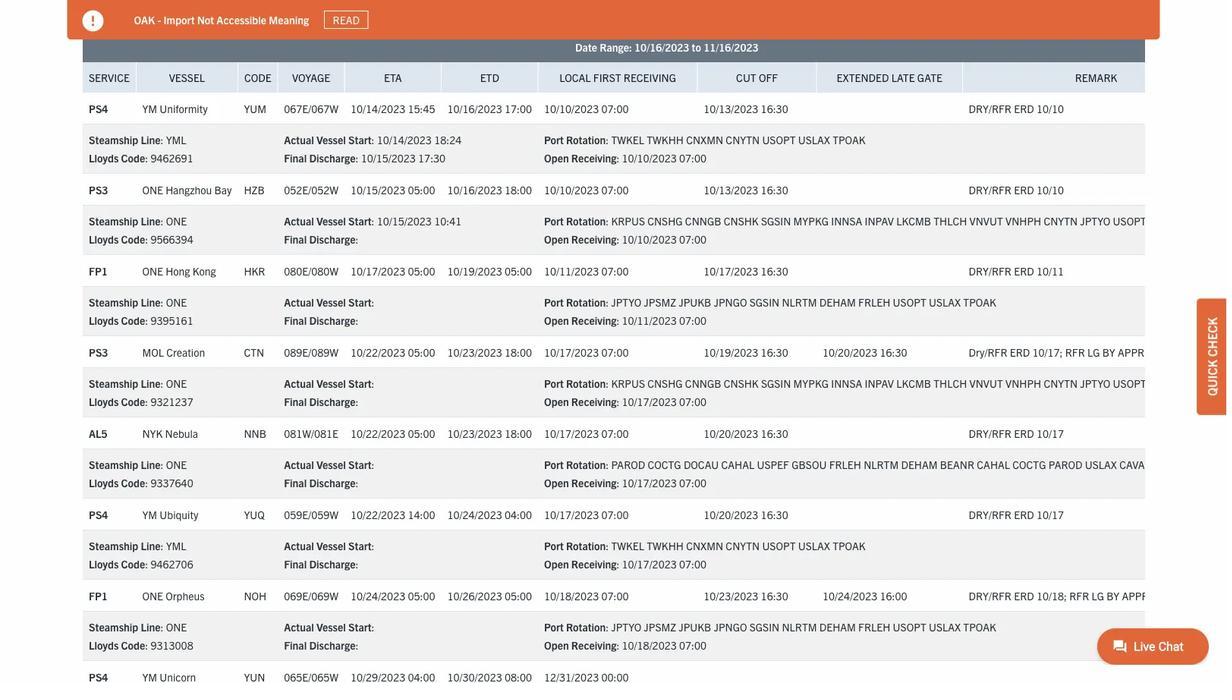 Task type: vqa. For each thing, say whether or not it's contained in the screenshot.


Task type: describe. For each thing, give the bounding box(es) containing it.
16:30 for 052e/052w
[[761, 182, 788, 196]]

uslax inside port rotation : parod coctg docau cahal uspef gbsou frleh nlrtm deham beanr cahal coctg parod uslax cavan usopt tpoak open receiving : 10/17/2023 07:00
[[1085, 457, 1117, 471]]

actual vessel start : final discharge : for : 9337640
[[284, 457, 374, 489]]

thlch for : 10/10/2023 07:00
[[933, 214, 967, 227]]

12/31/2023 00:00
[[544, 669, 628, 683]]

local first receiving
[[559, 70, 676, 84]]

port rotation : krpus cnshg cnngb cnshk sgsin mypkg innsa inpav lkcmb thlch vnvut vnhph cnytn jptyo usopt uslax tpoak open receiving : 10/17/2023 07:00
[[544, 376, 1216, 408]]

line for 9395161
[[140, 295, 160, 309]]

10/17/2023 07:00 for 059e/059w
[[544, 507, 628, 521]]

-
[[157, 13, 161, 26]]

nlrtm inside port rotation : parod coctg docau cahal uspef gbsou frleh nlrtm deham beanr cahal coctg parod uslax cavan usopt tpoak open receiving : 10/17/2023 07:00
[[863, 457, 898, 471]]

erd for 052e/052w
[[1014, 182, 1034, 196]]

2 cahal from the left
[[977, 457, 1010, 471]]

steamship for steamship line : yml lloyds code : 9462706
[[88, 538, 138, 552]]

discharge for steamship line : one lloyds code : 9321237
[[309, 394, 355, 408]]

steamship line : one lloyds code : 9313008
[[88, 620, 193, 652]]

10/13/2023 for 10/16/2023 17:00
[[703, 101, 758, 115]]

07:00 inside port rotation : twkel twkhh cnxmn cnytn usopt uslax tpoak open receiving : 10/10/2023 07:00
[[679, 151, 706, 164]]

cnngb for : 10/10/2023 07:00
[[685, 214, 721, 227]]

usopt inside port rotation : krpus cnshg cnngb cnshk sgsin mypkg innsa inpav lkcmb thlch vnvut vnhph cnytn jptyo usopt uslax tpoak open receiving : 10/10/2023 07:00
[[1113, 214, 1146, 227]]

open inside port rotation : krpus cnshg cnngb cnshk sgsin mypkg innsa inpav lkcmb thlch vnvut vnhph cnytn jptyo usopt uslax tpoak open receiving : 10/10/2023 07:00
[[544, 232, 569, 246]]

actual vessel start : 10/14/2023 18:24 final discharge : 10/15/2023 17:30
[[284, 132, 461, 164]]

accessible
[[217, 13, 266, 26]]

date
[[575, 40, 597, 54]]

lloyds for steamship line : one lloyds code : 9337640
[[88, 475, 118, 489]]

lkcmb for : 10/10/2023 07:00
[[896, 214, 931, 227]]

15:45
[[408, 101, 435, 115]]

jptyo inside port rotation : krpus cnshg cnngb cnshk sgsin mypkg innsa inpav lkcmb thlch vnvut vnhph cnytn jptyo usopt uslax tpoak open receiving : 10/10/2023 07:00
[[1080, 214, 1110, 227]]

by for 10/18;
[[1106, 588, 1119, 602]]

dry/rfr for 10/16/2023 17:00
[[968, 101, 1011, 115]]

0 vertical spatial 10/18/2023
[[544, 588, 599, 602]]

receiving inside port rotation : twkel twkhh cnxmn cnytn usopt uslax tpoak open receiving : 10/17/2023 07:00
[[571, 557, 616, 570]]

oak - import not accessible meaning
[[134, 13, 309, 26]]

10/18/2023 07:00
[[544, 588, 628, 602]]

usopt inside the port rotation : krpus cnshg cnngb cnshk sgsin mypkg innsa inpav lkcmb thlch vnvut vnhph cnytn jptyo usopt uslax tpoak open receiving : 10/17/2023 07:00
[[1113, 376, 1146, 390]]

code for steamship line : one lloyds code : 9395161
[[121, 313, 145, 327]]

10/24/2023 for 10/24/2023 04:00
[[447, 507, 502, 521]]

10/17/2023 inside port rotation : twkel twkhh cnxmn cnytn usopt uslax tpoak open receiving : 10/17/2023 07:00
[[622, 557, 676, 570]]

cnxmn for : 10/10/2023 07:00
[[686, 132, 723, 146]]

gbsou
[[791, 457, 826, 471]]

receiving inside port rotation : krpus cnshg cnngb cnshk sgsin mypkg innsa inpav lkcmb thlch vnvut vnhph cnytn jptyo usopt uslax tpoak open receiving : 10/10/2023 07:00
[[571, 232, 616, 246]]

one left hangzhou
[[142, 182, 163, 196]]

10/16/2023 17:00
[[447, 101, 532, 115]]

07:00 inside port rotation : krpus cnshg cnngb cnshk sgsin mypkg innsa inpav lkcmb thlch vnvut vnhph cnytn jptyo usopt uslax tpoak open receiving : 10/10/2023 07:00
[[679, 232, 706, 246]]

10/20/2023 16:30 for 04:00
[[703, 507, 788, 521]]

uslax inside port rotation : jptyo jpsmz jpukb jpngo sgsin nlrtm deham frleh usopt uslax tpoak open receiving : 10/11/2023 07:00
[[929, 295, 961, 309]]

vessel up uniformity
[[169, 70, 205, 84]]

10/11/2023 inside port rotation : jptyo jpsmz jpukb jpngo sgsin nlrtm deham frleh usopt uslax tpoak open receiving : 10/11/2023 07:00
[[622, 313, 676, 327]]

cnytn inside the port rotation : krpus cnshg cnngb cnshk sgsin mypkg innsa inpav lkcmb thlch vnvut vnhph cnytn jptyo usopt uslax tpoak open receiving : 10/17/2023 07:00
[[1044, 376, 1078, 390]]

hangzhou
[[165, 182, 212, 196]]

open inside port rotation : jptyo jpsmz jpukb jpngo sgsin nlrtm deham frleh usopt uslax tpoak open receiving : 10/11/2023 07:00
[[544, 313, 569, 327]]

yun
[[244, 669, 265, 683]]

start for steamship line : one lloyds code : 9566394
[[348, 214, 371, 227]]

08:00
[[504, 669, 532, 683]]

one inside steamship line : one lloyds code : 9313008
[[166, 620, 187, 633]]

tpoak inside port rotation : twkel twkhh cnxmn cnytn usopt uslax tpoak open receiving : 10/17/2023 07:00
[[832, 538, 865, 552]]

open inside port rotation : twkel twkhh cnxmn cnytn usopt uslax tpoak open receiving : 10/10/2023 07:00
[[544, 151, 569, 164]]

one inside steamship line : one lloyds code : 9566394
[[166, 214, 187, 227]]

gate
[[917, 70, 942, 84]]

12/31/2023
[[544, 669, 599, 683]]

open inside port rotation : twkel twkhh cnxmn cnytn usopt uslax tpoak open receiving : 10/17/2023 07:00
[[544, 557, 569, 570]]

tpoak inside port rotation : krpus cnshg cnngb cnshk sgsin mypkg innsa inpav lkcmb thlch vnvut vnhph cnytn jptyo usopt uslax tpoak open receiving : 10/10/2023 07:00
[[1183, 214, 1216, 227]]

rotation for port rotation : krpus cnshg cnngb cnshk sgsin mypkg innsa inpav lkcmb thlch vnvut vnhph cnytn jptyo usopt uslax tpoak open receiving : 10/10/2023 07:00
[[566, 214, 605, 227]]

10/14/2023 inside actual vessel start : 10/14/2023 18:24 final discharge : 10/15/2023 17:30
[[377, 132, 431, 146]]

059e/059w
[[284, 507, 338, 521]]

18:00 for 089e/089w
[[504, 345, 532, 358]]

10/17/2023 inside port rotation : parod coctg docau cahal uspef gbsou frleh nlrtm deham beanr cahal coctg parod uslax cavan usopt tpoak open receiving : 10/17/2023 07:00
[[622, 475, 676, 489]]

07:00 inside port rotation : parod coctg docau cahal uspef gbsou frleh nlrtm deham beanr cahal coctg parod uslax cavan usopt tpoak open receiving : 10/17/2023 07:00
[[679, 475, 706, 489]]

1 coctg from the left
[[647, 457, 681, 471]]

10/11
[[1036, 263, 1064, 277]]

uslax inside the port rotation : krpus cnshg cnngb cnshk sgsin mypkg innsa inpav lkcmb thlch vnvut vnhph cnytn jptyo usopt uslax tpoak open receiving : 10/17/2023 07:00
[[1149, 376, 1181, 390]]

vessel for steamship line : yml lloyds code : 9462691
[[316, 132, 346, 146]]

twkel for 10/17/2023
[[611, 538, 644, 552]]

dry/rfr erd 10/17 for 10/24/2023 04:00
[[968, 507, 1064, 521]]

nnb
[[244, 426, 266, 439]]

open inside the port rotation : krpus cnshg cnngb cnshk sgsin mypkg innsa inpav lkcmb thlch vnvut vnhph cnytn jptyo usopt uslax tpoak open receiving : 10/17/2023 07:00
[[544, 394, 569, 408]]

10/19/2023 16:30
[[703, 345, 788, 358]]

open inside port rotation : jptyo jpsmz jpukb jpngo sgsin nlrtm deham frleh usopt uslax tpoak open receiving : 10/18/2023 07:00
[[544, 638, 569, 652]]

05:00 for 052e/052w
[[408, 182, 435, 196]]

10/15/2023 05:00
[[350, 182, 435, 196]]

9313008
[[150, 638, 193, 652]]

receiving inside port rotation : twkel twkhh cnxmn cnytn usopt uslax tpoak open receiving : 10/10/2023 07:00
[[571, 151, 616, 164]]

read
[[333, 13, 360, 27]]

0 vertical spatial 10/20/2023
[[822, 345, 877, 358]]

open inside port rotation : parod coctg docau cahal uspef gbsou frleh nlrtm deham beanr cahal coctg parod uslax cavan usopt tpoak open receiving : 10/17/2023 07:00
[[544, 475, 569, 489]]

line for 9566394
[[140, 214, 160, 227]]

0 horizontal spatial 10/11/2023
[[544, 263, 599, 277]]

lloyds for steamship line : one lloyds code : 9566394
[[88, 232, 118, 246]]

0 vertical spatial 10/20/2023 16:30
[[822, 345, 907, 358]]

final for steamship line : one lloyds code : 9313008
[[284, 638, 306, 652]]

late
[[891, 70, 915, 84]]

05:00 for 089e/089w
[[408, 345, 435, 358]]

discharge for steamship line : one lloyds code : 9395161
[[309, 313, 355, 327]]

18:00 for 052e/052w
[[504, 182, 532, 196]]

fp1 for one hong kong
[[88, 263, 107, 277]]

twkhh for 10/10/2023
[[646, 132, 683, 146]]

ps3 for one hangzhou bay
[[88, 182, 108, 196]]

10/20/2023 for 10/24/2023 04:00
[[703, 507, 758, 521]]

orpheus
[[165, 588, 204, 602]]

steamship for steamship line : one lloyds code : 9337640
[[88, 457, 138, 471]]

yum
[[244, 101, 266, 115]]

dry/rfr erd 10/10 for 10/16/2023 18:00
[[968, 182, 1064, 196]]

steamship line : one lloyds code : 9321237
[[88, 376, 193, 408]]

10/24/2023 16:00
[[822, 588, 907, 602]]

one left hong
[[142, 263, 163, 277]]

9395161
[[150, 313, 193, 327]]

04:00 for 10/29/2023 04:00
[[408, 669, 435, 683]]

10/17/2023 07:00 for 081w/081e
[[544, 426, 628, 439]]

dry/rfr for 10/16/2023 18:00
[[968, 182, 1011, 196]]

erd for 080e/080w
[[1014, 263, 1034, 277]]

quick check link
[[1197, 298, 1227, 415]]

quick
[[1204, 360, 1220, 396]]

10/13/2023 for 10/16/2023 18:00
[[703, 182, 758, 196]]

tpoak inside port rotation : twkel twkhh cnxmn cnytn usopt uslax tpoak open receiving : 10/10/2023 07:00
[[832, 132, 865, 146]]

dry/rfr erd 10/17; rfr lg by approval
[[968, 345, 1169, 358]]

10/17;
[[1032, 345, 1063, 358]]

10/23/2023 18:00 for 081w/081e
[[447, 426, 532, 439]]

10/10/2023 inside port rotation : krpus cnshg cnngb cnshk sgsin mypkg innsa inpav lkcmb thlch vnvut vnhph cnytn jptyo usopt uslax tpoak open receiving : 10/10/2023 07:00
[[622, 232, 676, 246]]

081w/081e
[[284, 426, 338, 439]]

mol creation
[[142, 345, 205, 358]]

start for steamship line : one lloyds code : 9395161
[[348, 295, 371, 309]]

steamship for steamship line : one lloyds code : 9321237
[[88, 376, 138, 390]]

start for steamship line : one lloyds code : 9337640
[[348, 457, 371, 471]]

cnxmn for : 10/17/2023 07:00
[[686, 538, 723, 552]]

innsa for : 10/10/2023 07:00
[[831, 214, 862, 227]]

one inside steamship line : one lloyds code : 9321237
[[166, 376, 187, 390]]

deham inside port rotation : parod coctg docau cahal uspef gbsou frleh nlrtm deham beanr cahal coctg parod uslax cavan usopt tpoak open receiving : 10/17/2023 07:00
[[901, 457, 937, 471]]

start for steamship line : yml lloyds code : 9462706
[[348, 538, 371, 552]]

052e/052w
[[284, 182, 338, 196]]

11/16/2023
[[703, 40, 758, 54]]

port rotation : jptyo jpsmz jpukb jpngo sgsin nlrtm deham frleh usopt uslax tpoak open receiving : 10/18/2023 07:00
[[544, 620, 996, 652]]

10/16/2023 for 10/16/2023 18:00
[[447, 182, 502, 196]]

usopt inside port rotation : jptyo jpsmz jpukb jpngo sgsin nlrtm deham frleh usopt uslax tpoak open receiving : 10/18/2023 07:00
[[893, 620, 926, 633]]

tpoak inside port rotation : parod coctg docau cahal uspef gbsou frleh nlrtm deham beanr cahal coctg parod uslax cavan usopt tpoak open receiving : 10/17/2023 07:00
[[1191, 457, 1224, 471]]

10/14/2023 15:45
[[350, 101, 435, 115]]

steamship for steamship line : one lloyds code : 9566394
[[88, 214, 138, 227]]

10/18;
[[1036, 588, 1067, 602]]

usopt inside port rotation : twkel twkhh cnxmn cnytn usopt uslax tpoak open receiving : 10/17/2023 07:00
[[762, 538, 795, 552]]

hzb
[[244, 182, 264, 196]]

meaning
[[269, 13, 309, 26]]

ym ubiquity
[[142, 507, 198, 521]]

discharge inside actual vessel start : 10/14/2023 18:24 final discharge : 10/15/2023 17:30
[[309, 151, 355, 164]]

usopt inside port rotation : parod coctg docau cahal uspef gbsou frleh nlrtm deham beanr cahal coctg parod uslax cavan usopt tpoak open receiving : 10/17/2023 07:00
[[1155, 457, 1188, 471]]

beanr
[[940, 457, 974, 471]]

ps4 for ym uniformity
[[88, 101, 108, 115]]

uspef
[[757, 457, 789, 471]]

10/18/2023 inside port rotation : jptyo jpsmz jpukb jpngo sgsin nlrtm deham frleh usopt uslax tpoak open receiving : 10/18/2023 07:00
[[622, 638, 676, 652]]

discharge inside actual vessel start : 10/15/2023 10:41 final discharge :
[[309, 232, 355, 246]]

sgsin for : 10/17/2023 07:00
[[761, 376, 791, 390]]

docau
[[683, 457, 719, 471]]

jptyo inside port rotation : jptyo jpsmz jpukb jpngo sgsin nlrtm deham frleh usopt uslax tpoak open receiving : 10/11/2023 07:00
[[611, 295, 641, 309]]

067e/067w
[[284, 101, 338, 115]]

ps4 for ym ubiquity
[[88, 507, 108, 521]]

uslax inside port rotation : twkel twkhh cnxmn cnytn usopt uslax tpoak open receiving : 10/10/2023 07:00
[[798, 132, 830, 146]]

port rotation : jptyo jpsmz jpukb jpngo sgsin nlrtm deham frleh usopt uslax tpoak open receiving : 10/11/2023 07:00
[[544, 295, 996, 327]]

steamship line : one lloyds code : 9566394
[[88, 214, 193, 246]]

10/10 for 10/16/2023 17:00
[[1036, 101, 1064, 115]]

cavan
[[1119, 457, 1152, 471]]

ctn
[[244, 345, 264, 358]]

10/24/2023 05:00
[[350, 588, 435, 602]]

tpoak inside the port rotation : krpus cnshg cnngb cnshk sgsin mypkg innsa inpav lkcmb thlch vnvut vnhph cnytn jptyo usopt uslax tpoak open receiving : 10/17/2023 07:00
[[1183, 376, 1216, 390]]

off
[[758, 70, 778, 84]]

receiving inside the port rotation : krpus cnshg cnngb cnshk sgsin mypkg innsa inpav lkcmb thlch vnvut vnhph cnytn jptyo usopt uslax tpoak open receiving : 10/17/2023 07:00
[[571, 394, 616, 408]]

0 vertical spatial 10/16/2023
[[634, 40, 689, 54]]

10/22/2023 for 081w/081e
[[350, 426, 405, 439]]

line for 9462706
[[140, 538, 160, 552]]

fp1 for one orpheus
[[88, 588, 107, 602]]

extended late gate
[[836, 70, 942, 84]]

actual vessel start : final discharge : for : 9462706
[[284, 538, 374, 570]]

solid image
[[82, 10, 104, 31]]

cnshg for 10/17/2023
[[647, 376, 682, 390]]

uslax inside port rotation : krpus cnshg cnngb cnshk sgsin mypkg innsa inpav lkcmb thlch vnvut vnhph cnytn jptyo usopt uslax tpoak open receiving : 10/10/2023 07:00
[[1149, 214, 1181, 227]]

code for steamship line : yml lloyds code : 9462706
[[121, 557, 145, 570]]

cnshg for 10/10/2023
[[647, 214, 682, 227]]

code for steamship line : yml lloyds code : 9462691
[[121, 151, 145, 164]]

jptyo inside the port rotation : krpus cnshg cnngb cnshk sgsin mypkg innsa inpav lkcmb thlch vnvut vnhph cnytn jptyo usopt uslax tpoak open receiving : 10/17/2023 07:00
[[1080, 376, 1110, 390]]

code up yum
[[244, 70, 271, 84]]

cnytn inside port rotation : twkel twkhh cnxmn cnytn usopt uslax tpoak open receiving : 10/10/2023 07:00
[[725, 132, 759, 146]]

quick check
[[1204, 317, 1220, 396]]

read link
[[324, 10, 368, 29]]

ym unicorn
[[142, 669, 196, 683]]

uslax inside port rotation : twkel twkhh cnxmn cnytn usopt uslax tpoak open receiving : 10/17/2023 07:00
[[798, 538, 830, 552]]

one inside steamship line : one lloyds code : 9395161
[[166, 295, 187, 309]]

mypkg for : 10/10/2023 07:00
[[793, 214, 828, 227]]

erd for 081w/081e
[[1014, 426, 1034, 439]]

local
[[559, 70, 591, 84]]

cut off
[[736, 70, 778, 84]]

10/19/2023 05:00
[[447, 263, 532, 277]]

dry/rfr for 10/23/2023 18:00
[[968, 426, 1011, 439]]

receiving inside port rotation : jptyo jpsmz jpukb jpngo sgsin nlrtm deham frleh usopt uslax tpoak open receiving : 10/18/2023 07:00
[[571, 638, 616, 652]]

hong
[[165, 263, 190, 277]]

code for steamship line : one lloyds code : 9313008
[[121, 638, 145, 652]]

final inside actual vessel start : 10/15/2023 10:41 final discharge :
[[284, 232, 306, 246]]

9462691
[[150, 151, 193, 164]]

remark
[[1075, 70, 1117, 84]]

usopt inside port rotation : jptyo jpsmz jpukb jpngo sgsin nlrtm deham frleh usopt uslax tpoak open receiving : 10/11/2023 07:00
[[893, 295, 926, 309]]

vnhph for port rotation : krpus cnshg cnngb cnshk sgsin mypkg innsa inpav lkcmb thlch vnvut vnhph cnytn jptyo usopt uslax tpoak open receiving : 10/10/2023 07:00
[[1005, 214, 1041, 227]]

07:00 inside port rotation : jptyo jpsmz jpukb jpngo sgsin nlrtm deham frleh usopt uslax tpoak open receiving : 10/11/2023 07:00
[[679, 313, 706, 327]]

17:30
[[418, 151, 445, 164]]

dry/rfr erd 10/10 for 10/16/2023 17:00
[[968, 101, 1064, 115]]

10/10/2023 07:00 for 17:00
[[544, 101, 628, 115]]

uslax inside port rotation : jptyo jpsmz jpukb jpngo sgsin nlrtm deham frleh usopt uslax tpoak open receiving : 10/18/2023 07:00
[[929, 620, 961, 633]]

10/29/2023 04:00
[[350, 669, 435, 683]]

usopt inside port rotation : twkel twkhh cnxmn cnytn usopt uslax tpoak open receiving : 10/10/2023 07:00
[[762, 132, 795, 146]]

10/19/2023 for 10/19/2023 05:00
[[447, 263, 502, 277]]

cut
[[736, 70, 756, 84]]

jptyo inside port rotation : jptyo jpsmz jpukb jpngo sgsin nlrtm deham frleh usopt uslax tpoak open receiving : 10/18/2023 07:00
[[611, 620, 641, 633]]

10/24/2023 04:00
[[447, 507, 532, 521]]

07:00 inside port rotation : twkel twkhh cnxmn cnytn usopt uslax tpoak open receiving : 10/17/2023 07:00
[[679, 557, 706, 570]]

innsa for : 10/17/2023 07:00
[[831, 376, 862, 390]]

18:24
[[434, 132, 461, 146]]

lloyds for steamship line : one lloyds code : 9313008
[[88, 638, 118, 652]]

10/10/2023 inside port rotation : twkel twkhh cnxmn cnytn usopt uslax tpoak open receiving : 10/10/2023 07:00
[[622, 151, 676, 164]]

9566394
[[150, 232, 193, 246]]

dry/rfr erd 10/18; rfr lg by approval
[[968, 588, 1174, 602]]

deham for port rotation : jptyo jpsmz jpukb jpngo sgsin nlrtm deham frleh usopt uslax tpoak open receiving : 10/18/2023 07:00
[[819, 620, 856, 633]]

not
[[197, 13, 214, 26]]

tpoak inside port rotation : jptyo jpsmz jpukb jpngo sgsin nlrtm deham frleh usopt uslax tpoak open receiving : 10/18/2023 07:00
[[963, 620, 996, 633]]

steamship line : one lloyds code : 9395161
[[88, 295, 193, 327]]

al5
[[88, 426, 107, 439]]

one left orpheus
[[142, 588, 163, 602]]

lloyds for steamship line : one lloyds code : 9395161
[[88, 313, 118, 327]]

jpsmz for 10/18/2023
[[644, 620, 676, 633]]

16:00
[[880, 588, 907, 602]]

range:
[[599, 40, 632, 54]]

cnytn inside port rotation : krpus cnshg cnngb cnshk sgsin mypkg innsa inpav lkcmb thlch vnvut vnhph cnytn jptyo usopt uslax tpoak open receiving : 10/10/2023 07:00
[[1044, 214, 1078, 227]]

vnvut for port rotation : krpus cnshg cnngb cnshk sgsin mypkg innsa inpav lkcmb thlch vnvut vnhph cnytn jptyo usopt uslax tpoak open receiving : 10/17/2023 07:00
[[969, 376, 1003, 390]]



Task type: locate. For each thing, give the bounding box(es) containing it.
1 twkhh from the top
[[646, 132, 683, 146]]

0 vertical spatial 18:00
[[504, 182, 532, 196]]

2 dry/rfr erd 10/17 from the top
[[968, 507, 1064, 521]]

discharge up the 080e/080w
[[309, 232, 355, 246]]

2 vnhph from the top
[[1005, 376, 1041, 390]]

lloyds up al5
[[88, 394, 118, 408]]

1 10/10/2023 07:00 from the top
[[544, 101, 628, 115]]

usopt
[[762, 132, 795, 146], [1113, 214, 1146, 227], [893, 295, 926, 309], [1113, 376, 1146, 390], [1155, 457, 1188, 471], [762, 538, 795, 552], [893, 620, 926, 633]]

deham inside port rotation : jptyo jpsmz jpukb jpngo sgsin nlrtm deham frleh usopt uslax tpoak open receiving : 10/11/2023 07:00
[[819, 295, 856, 309]]

cnngb for : 10/17/2023 07:00
[[685, 376, 721, 390]]

2 jpsmz from the top
[[644, 620, 676, 633]]

cnshg
[[647, 214, 682, 227], [647, 376, 682, 390]]

code inside steamship line : one lloyds code : 9313008
[[121, 638, 145, 652]]

dry/rfr erd 10/17 for 10/23/2023 18:00
[[968, 426, 1064, 439]]

10/24/2023
[[447, 507, 502, 521], [350, 588, 405, 602], [822, 588, 877, 602]]

5 lloyds from the top
[[88, 475, 118, 489]]

1 vnvut from the top
[[969, 214, 1003, 227]]

ubiquity
[[159, 507, 198, 521]]

1 cnshk from the top
[[723, 214, 758, 227]]

2 dry/rfr erd 10/10 from the top
[[968, 182, 1064, 196]]

10/15/2023 inside actual vessel start : 10/15/2023 10:41 final discharge :
[[377, 214, 431, 227]]

10/20/2023 16:30 up the port rotation : krpus cnshg cnngb cnshk sgsin mypkg innsa inpav lkcmb thlch vnvut vnhph cnytn jptyo usopt uslax tpoak open receiving : 10/17/2023 07:00
[[822, 345, 907, 358]]

vnhph up dry/rfr erd 10/11
[[1005, 214, 1041, 227]]

1 horizontal spatial 04:00
[[504, 507, 532, 521]]

actual vessel start : final discharge : down 059e/059w
[[284, 538, 374, 570]]

rfr for 10/18;
[[1069, 588, 1089, 602]]

10/22/2023 05:00 for 089e/089w
[[350, 345, 435, 358]]

jpsmz inside port rotation : jptyo jpsmz jpukb jpngo sgsin nlrtm deham frleh usopt uslax tpoak open receiving : 10/11/2023 07:00
[[644, 295, 676, 309]]

6 lloyds from the top
[[88, 557, 118, 570]]

port inside the port rotation : krpus cnshg cnngb cnshk sgsin mypkg innsa inpav lkcmb thlch vnvut vnhph cnytn jptyo usopt uslax tpoak open receiving : 10/17/2023 07:00
[[544, 376, 563, 390]]

1 horizontal spatial cahal
[[977, 457, 1010, 471]]

vessel down the 069e/069w on the bottom left of page
[[316, 620, 346, 633]]

065e/065w
[[284, 669, 338, 683]]

discharge for steamship line : one lloyds code : 9337640
[[309, 475, 355, 489]]

nlrtm for : 10/11/2023 07:00
[[782, 295, 817, 309]]

10/17/2023 07:00
[[544, 345, 628, 358], [544, 426, 628, 439], [544, 507, 628, 521]]

0 horizontal spatial 10/24/2023
[[350, 588, 405, 602]]

2 10/13/2023 from the top
[[703, 182, 758, 196]]

10/24/2023 for 10/24/2023 16:00
[[822, 588, 877, 602]]

10/20/2023 up the port rotation : krpus cnshg cnngb cnshk sgsin mypkg innsa inpav lkcmb thlch vnvut vnhph cnytn jptyo usopt uslax tpoak open receiving : 10/17/2023 07:00
[[822, 345, 877, 358]]

1 vertical spatial lg
[[1091, 588, 1104, 602]]

0 vertical spatial 10/10
[[1036, 101, 1064, 115]]

10/17/2023 16:30
[[703, 263, 788, 277]]

code up mol
[[121, 313, 145, 327]]

1 ps4 from the top
[[88, 101, 108, 115]]

yml for steamship line : yml lloyds code : 9462706
[[166, 538, 186, 552]]

code inside steamship line : yml lloyds code : 9462691
[[121, 151, 145, 164]]

1 open from the top
[[544, 151, 569, 164]]

one inside steamship line : one lloyds code : 9337640
[[166, 457, 187, 471]]

0 horizontal spatial 10/19/2023
[[447, 263, 502, 277]]

1 horizontal spatial 10/24/2023
[[447, 507, 502, 521]]

steamship inside steamship line : one lloyds code : 9321237
[[88, 376, 138, 390]]

6 rotation from the top
[[566, 538, 605, 552]]

ps4 down steamship line : one lloyds code : 9313008
[[88, 669, 108, 683]]

0 vertical spatial 10/13/2023
[[703, 101, 758, 115]]

0 vertical spatial 10/15/2023
[[361, 151, 415, 164]]

1 vertical spatial mypkg
[[793, 376, 828, 390]]

erd for 089e/089w
[[1010, 345, 1030, 358]]

parod
[[611, 457, 645, 471], [1048, 457, 1082, 471]]

lloyds inside steamship line : one lloyds code : 9337640
[[88, 475, 118, 489]]

10/20/2023 16:30 for 18:00
[[703, 426, 788, 439]]

2 vertical spatial 10/17/2023 07:00
[[544, 507, 628, 521]]

sgsin for : 10/18/2023 07:00
[[749, 620, 779, 633]]

tpoak
[[832, 132, 865, 146], [1183, 214, 1216, 227], [963, 295, 996, 309], [1183, 376, 1216, 390], [1191, 457, 1224, 471], [832, 538, 865, 552], [963, 620, 996, 633]]

5 start from the top
[[348, 457, 371, 471]]

cnshg inside port rotation : krpus cnshg cnngb cnshk sgsin mypkg innsa inpav lkcmb thlch vnvut vnhph cnytn jptyo usopt uslax tpoak open receiving : 10/10/2023 07:00
[[647, 214, 682, 227]]

unicorn
[[159, 669, 196, 683]]

10/15/2023 inside actual vessel start : 10/14/2023 18:24 final discharge : 10/15/2023 17:30
[[361, 151, 415, 164]]

nlrtm inside port rotation : jptyo jpsmz jpukb jpngo sgsin nlrtm deham frleh usopt uslax tpoak open receiving : 10/11/2023 07:00
[[782, 295, 817, 309]]

10/13/2023 16:30 for 18:00
[[703, 182, 788, 196]]

actual down 067e/067w
[[284, 132, 314, 146]]

line inside steamship line : one lloyds code : 9566394
[[140, 214, 160, 227]]

2 fp1 from the top
[[88, 588, 107, 602]]

10/15/2023 down 10/15/2023 05:00
[[377, 214, 431, 227]]

by
[[1102, 345, 1115, 358], [1106, 588, 1119, 602]]

1 vertical spatial 10/18/2023
[[622, 638, 676, 652]]

rotation inside the port rotation : krpus cnshg cnngb cnshk sgsin mypkg innsa inpav lkcmb thlch vnvut vnhph cnytn jptyo usopt uslax tpoak open receiving : 10/17/2023 07:00
[[566, 376, 605, 390]]

10/20/2023 up port rotation : twkel twkhh cnxmn cnytn usopt uslax tpoak open receiving : 10/17/2023 07:00
[[703, 507, 758, 521]]

10/17
[[1036, 426, 1064, 439], [1036, 507, 1064, 521]]

line up 9337640
[[140, 457, 160, 471]]

2 vertical spatial ym
[[142, 669, 157, 683]]

line for 9321237
[[140, 376, 160, 390]]

3 discharge from the top
[[309, 313, 355, 327]]

frleh down 10/24/2023 16:00
[[858, 620, 890, 633]]

1 vertical spatial krpus
[[611, 376, 645, 390]]

1 vertical spatial by
[[1106, 588, 1119, 602]]

00:00
[[601, 669, 628, 683]]

05:00 for 080e/080w
[[408, 263, 435, 277]]

4 line from the top
[[140, 376, 160, 390]]

1 vertical spatial ps4
[[88, 507, 108, 521]]

port inside port rotation : krpus cnshg cnngb cnshk sgsin mypkg innsa inpav lkcmb thlch vnvut vnhph cnytn jptyo usopt uslax tpoak open receiving : 10/10/2023 07:00
[[544, 214, 563, 227]]

ym
[[142, 101, 157, 115], [142, 507, 157, 521], [142, 669, 157, 683]]

cnytn inside port rotation : twkel twkhh cnxmn cnytn usopt uslax tpoak open receiving : 10/17/2023 07:00
[[725, 538, 759, 552]]

1 vertical spatial cnshg
[[647, 376, 682, 390]]

2 steamship from the top
[[88, 214, 138, 227]]

10/19/2023 down port rotation : jptyo jpsmz jpukb jpngo sgsin nlrtm deham frleh usopt uslax tpoak open receiving : 10/11/2023 07:00
[[703, 345, 758, 358]]

cnytn down 'cut'
[[725, 132, 759, 146]]

discharge
[[309, 151, 355, 164], [309, 232, 355, 246], [309, 313, 355, 327], [309, 394, 355, 408], [309, 475, 355, 489], [309, 557, 355, 570], [309, 638, 355, 652]]

0 vertical spatial cnngb
[[685, 214, 721, 227]]

9337640
[[150, 475, 193, 489]]

0 vertical spatial thlch
[[933, 214, 967, 227]]

code left 9337640
[[121, 475, 145, 489]]

14:00
[[408, 507, 435, 521]]

port rotation : twkel twkhh cnxmn cnytn usopt uslax tpoak open receiving : 10/17/2023 07:00
[[544, 538, 865, 570]]

2 thlch from the top
[[933, 376, 967, 390]]

1 vertical spatial nlrtm
[[863, 457, 898, 471]]

deham for port rotation : jptyo jpsmz jpukb jpngo sgsin nlrtm deham frleh usopt uslax tpoak open receiving : 10/11/2023 07:00
[[819, 295, 856, 309]]

line inside steamship line : yml lloyds code : 9462691
[[140, 132, 160, 146]]

mypkg inside port rotation : krpus cnshg cnngb cnshk sgsin mypkg innsa inpav lkcmb thlch vnvut vnhph cnytn jptyo usopt uslax tpoak open receiving : 10/10/2023 07:00
[[793, 214, 828, 227]]

2 parod from the left
[[1048, 457, 1082, 471]]

uniformity
[[159, 101, 207, 115]]

cahal right beanr
[[977, 457, 1010, 471]]

discharge up 052e/052w
[[309, 151, 355, 164]]

discharge up 065e/065w
[[309, 638, 355, 652]]

sgsin
[[761, 214, 791, 227], [749, 295, 779, 309], [761, 376, 791, 390], [749, 620, 779, 633]]

yml for steamship line : yml lloyds code : 9462691
[[166, 132, 186, 146]]

2 discharge from the top
[[309, 232, 355, 246]]

5 line from the top
[[140, 457, 160, 471]]

1 vertical spatial dry/rfr erd 10/17
[[968, 507, 1064, 521]]

16:30 for 067e/067w
[[761, 101, 788, 115]]

2 inpav from the top
[[865, 376, 894, 390]]

frleh right gbsou
[[829, 457, 861, 471]]

port inside port rotation : parod coctg docau cahal uspef gbsou frleh nlrtm deham beanr cahal coctg parod uslax cavan usopt tpoak open receiving : 10/17/2023 07:00
[[544, 457, 563, 471]]

actual down 081w/081e
[[284, 457, 314, 471]]

7 rotation from the top
[[566, 620, 605, 633]]

cnytn up the 10/11
[[1044, 214, 1078, 227]]

ps3 left mol
[[88, 345, 108, 358]]

ym uniformity
[[142, 101, 207, 115]]

1 vertical spatial 10/14/2023
[[377, 132, 431, 146]]

10/13/2023 16:30 down port rotation : twkel twkhh cnxmn cnytn usopt uslax tpoak open receiving : 10/10/2023 07:00
[[703, 182, 788, 196]]

lloyds left 9462691
[[88, 151, 118, 164]]

10/24/2023 left 16:00
[[822, 588, 877, 602]]

1 horizontal spatial 10/19/2023
[[703, 345, 758, 358]]

jpngo inside port rotation : jptyo jpsmz jpukb jpngo sgsin nlrtm deham frleh usopt uslax tpoak open receiving : 10/11/2023 07:00
[[714, 295, 747, 309]]

actual for steamship line : one lloyds code : 9395161
[[284, 295, 314, 309]]

line for 9462691
[[140, 132, 160, 146]]

rotation for port rotation : jptyo jpsmz jpukb jpngo sgsin nlrtm deham frleh usopt uslax tpoak open receiving : 10/18/2023 07:00
[[566, 620, 605, 633]]

4 rotation from the top
[[566, 376, 605, 390]]

1 vertical spatial inpav
[[865, 376, 894, 390]]

2 vertical spatial 10/20/2023 16:30
[[703, 507, 788, 521]]

1 cahal from the left
[[721, 457, 754, 471]]

krpus
[[611, 214, 645, 227], [611, 376, 645, 390]]

rfr
[[1065, 345, 1085, 358], [1069, 588, 1089, 602]]

twkel inside port rotation : twkel twkhh cnxmn cnytn usopt uslax tpoak open receiving : 10/10/2023 07:00
[[611, 132, 644, 146]]

sgsin inside port rotation : krpus cnshg cnngb cnshk sgsin mypkg innsa inpav lkcmb thlch vnvut vnhph cnytn jptyo usopt uslax tpoak open receiving : 10/10/2023 07:00
[[761, 214, 791, 227]]

port for port rotation : twkel twkhh cnxmn cnytn usopt uslax tpoak open receiving : 10/17/2023 07:00
[[544, 538, 563, 552]]

10/16/2023 up 10:41
[[447, 182, 502, 196]]

0 vertical spatial nlrtm
[[782, 295, 817, 309]]

rotation inside port rotation : jptyo jpsmz jpukb jpngo sgsin nlrtm deham frleh usopt uslax tpoak open receiving : 10/18/2023 07:00
[[566, 620, 605, 633]]

approval for dry/rfr erd 10/18; rfr lg by approval
[[1122, 588, 1174, 602]]

5 rotation from the top
[[566, 457, 605, 471]]

1 horizontal spatial 10/11/2023
[[622, 313, 676, 327]]

actual vessel start : final discharge : up 065e/065w
[[284, 620, 374, 652]]

10/13/2023 16:30 for 17:00
[[703, 101, 788, 115]]

1 fp1 from the top
[[88, 263, 107, 277]]

port for port rotation : krpus cnshg cnngb cnshk sgsin mypkg innsa inpav lkcmb thlch vnvut vnhph cnytn jptyo usopt uslax tpoak open receiving : 10/17/2023 07:00
[[544, 376, 563, 390]]

frleh inside port rotation : jptyo jpsmz jpukb jpngo sgsin nlrtm deham frleh usopt uslax tpoak open receiving : 10/18/2023 07:00
[[858, 620, 890, 633]]

1 dry/rfr from the top
[[968, 101, 1011, 115]]

code inside steamship line : one lloyds code : 9566394
[[121, 232, 145, 246]]

innsa inside the port rotation : krpus cnshg cnngb cnshk sgsin mypkg innsa inpav lkcmb thlch vnvut vnhph cnytn jptyo usopt uslax tpoak open receiving : 10/17/2023 07:00
[[831, 376, 862, 390]]

1 vertical spatial 10/13/2023
[[703, 182, 758, 196]]

1 twkel from the top
[[611, 132, 644, 146]]

0 vertical spatial 10/17/2023 07:00
[[544, 345, 628, 358]]

code for steamship line : one lloyds code : 9566394
[[121, 232, 145, 246]]

18:00
[[504, 182, 532, 196], [504, 345, 532, 358], [504, 426, 532, 439]]

nlrtm down "10/23/2023 16:30"
[[782, 620, 817, 633]]

5 discharge from the top
[[309, 475, 355, 489]]

code inside steamship line : one lloyds code : 9395161
[[121, 313, 145, 327]]

1 vertical spatial 10/16/2023
[[447, 101, 502, 115]]

line up 9462691
[[140, 132, 160, 146]]

2 10/17/2023 07:00 from the top
[[544, 426, 628, 439]]

1 vertical spatial yml
[[166, 538, 186, 552]]

erd for 059e/059w
[[1014, 507, 1034, 521]]

innsa inside port rotation : krpus cnshg cnngb cnshk sgsin mypkg innsa inpav lkcmb thlch vnvut vnhph cnytn jptyo usopt uslax tpoak open receiving : 10/10/2023 07:00
[[831, 214, 862, 227]]

2 krpus from the top
[[611, 376, 645, 390]]

final for steamship line : one lloyds code : 9321237
[[284, 394, 306, 408]]

sgsin inside port rotation : jptyo jpsmz jpukb jpngo sgsin nlrtm deham frleh usopt uslax tpoak open receiving : 10/11/2023 07:00
[[749, 295, 779, 309]]

erd for 069e/069w
[[1014, 588, 1034, 602]]

erd for 067e/067w
[[1014, 101, 1034, 115]]

10/22/2023 left 14:00
[[350, 507, 405, 521]]

0 vertical spatial 10/13/2023 16:30
[[703, 101, 788, 115]]

1 vertical spatial deham
[[901, 457, 937, 471]]

0 horizontal spatial 10/18/2023
[[544, 588, 599, 602]]

jpukb inside port rotation : jptyo jpsmz jpukb jpngo sgsin nlrtm deham frleh usopt uslax tpoak open receiving : 10/18/2023 07:00
[[678, 620, 711, 633]]

lloyds
[[88, 151, 118, 164], [88, 232, 118, 246], [88, 313, 118, 327], [88, 394, 118, 408], [88, 475, 118, 489], [88, 557, 118, 570], [88, 638, 118, 652]]

code for steamship line : one lloyds code : 9337640
[[121, 475, 145, 489]]

7 lloyds from the top
[[88, 638, 118, 652]]

1 horizontal spatial parod
[[1048, 457, 1082, 471]]

fp1
[[88, 263, 107, 277], [88, 588, 107, 602]]

10/26/2023
[[447, 588, 502, 602]]

2 lloyds from the top
[[88, 232, 118, 246]]

line up the 9321237
[[140, 376, 160, 390]]

sgsin down "10/23/2023 16:30"
[[749, 620, 779, 633]]

dry/rfr for 10/19/2023 05:00
[[968, 263, 1011, 277]]

0 vertical spatial rfr
[[1065, 345, 1085, 358]]

2 10/10 from the top
[[1036, 182, 1064, 196]]

0 vertical spatial jpngo
[[714, 295, 747, 309]]

ym for ym uniformity
[[142, 101, 157, 115]]

lloyds for steamship line : yml lloyds code : 9462691
[[88, 151, 118, 164]]

0 vertical spatial innsa
[[831, 214, 862, 227]]

inpav for : 10/17/2023 07:00
[[865, 376, 894, 390]]

twkel up 10/18/2023 07:00
[[611, 538, 644, 552]]

vnvut inside port rotation : krpus cnshg cnngb cnshk sgsin mypkg innsa inpav lkcmb thlch vnvut vnhph cnytn jptyo usopt uslax tpoak open receiving : 10/10/2023 07:00
[[969, 214, 1003, 227]]

rotation inside port rotation : parod coctg docau cahal uspef gbsou frleh nlrtm deham beanr cahal coctg parod uslax cavan usopt tpoak open receiving : 10/17/2023 07:00
[[566, 457, 605, 471]]

1 vertical spatial twkhh
[[646, 538, 683, 552]]

10/20/2023
[[822, 345, 877, 358], [703, 426, 758, 439], [703, 507, 758, 521]]

check
[[1204, 317, 1220, 357]]

3 ym from the top
[[142, 669, 157, 683]]

vnhph inside port rotation : krpus cnshg cnngb cnshk sgsin mypkg innsa inpav lkcmb thlch vnvut vnhph cnytn jptyo usopt uslax tpoak open receiving : 10/10/2023 07:00
[[1005, 214, 1041, 227]]

lg for 10/17;
[[1087, 345, 1100, 358]]

cnytn up "10/23/2023 16:30"
[[725, 538, 759, 552]]

start for steamship line : one lloyds code : 9321237
[[348, 376, 371, 390]]

6 open from the top
[[544, 557, 569, 570]]

10/17 for 10/24/2023 04:00
[[1036, 507, 1064, 521]]

10/23/2023 16:30
[[703, 588, 788, 602]]

lloyds for steamship line : one lloyds code : 9321237
[[88, 394, 118, 408]]

code inside steamship line : one lloyds code : 9337640
[[121, 475, 145, 489]]

2 10/23/2023 18:00 from the top
[[447, 426, 532, 439]]

twkel inside port rotation : twkel twkhh cnxmn cnytn usopt uslax tpoak open receiving : 10/17/2023 07:00
[[611, 538, 644, 552]]

steamship inside steamship line : one lloyds code : 9313008
[[88, 620, 138, 633]]

lloyds down al5
[[88, 475, 118, 489]]

twkel down local first receiving
[[611, 132, 644, 146]]

rotation for port rotation : twkel twkhh cnxmn cnytn usopt uslax tpoak open receiving : 10/17/2023 07:00
[[566, 538, 605, 552]]

lloyds left '9395161'
[[88, 313, 118, 327]]

creation
[[166, 345, 205, 358]]

0 vertical spatial 10/10/2023 07:00
[[544, 101, 628, 115]]

jpngo for : 10/11/2023 07:00
[[714, 295, 747, 309]]

1 vertical spatial fp1
[[88, 588, 107, 602]]

1 vertical spatial dry/rfr erd 10/10
[[968, 182, 1064, 196]]

nyk
[[142, 426, 162, 439]]

6 final from the top
[[284, 557, 306, 570]]

1 cnxmn from the top
[[686, 132, 723, 146]]

yuq
[[244, 507, 264, 521]]

cnshg inside the port rotation : krpus cnshg cnngb cnshk sgsin mypkg innsa inpav lkcmb thlch vnvut vnhph cnytn jptyo usopt uslax tpoak open receiving : 10/17/2023 07:00
[[647, 376, 682, 390]]

actual for steamship line : one lloyds code : 9321237
[[284, 376, 314, 390]]

10/17/2023 05:00
[[350, 263, 435, 277]]

service
[[88, 70, 129, 84]]

10/13/2023 16:30 down 'cut'
[[703, 101, 788, 115]]

07:00 inside port rotation : jptyo jpsmz jpukb jpngo sgsin nlrtm deham frleh usopt uslax tpoak open receiving : 10/18/2023 07:00
[[679, 638, 706, 652]]

10/26/2023 05:00
[[447, 588, 532, 602]]

1 vertical spatial 10/13/2023 16:30
[[703, 182, 788, 196]]

actual down 059e/059w
[[284, 538, 314, 552]]

cnshk for : 10/17/2023 07:00
[[723, 376, 758, 390]]

cnshk up 10/17/2023 16:30
[[723, 214, 758, 227]]

2 vertical spatial deham
[[819, 620, 856, 633]]

cahal left the uspef on the bottom right of page
[[721, 457, 754, 471]]

cahal
[[721, 457, 754, 471], [977, 457, 1010, 471]]

1 vertical spatial vnhph
[[1005, 376, 1041, 390]]

steamship inside steamship line : one lloyds code : 9566394
[[88, 214, 138, 227]]

0 vertical spatial jpsmz
[[644, 295, 676, 309]]

ps4 down service
[[88, 101, 108, 115]]

6 discharge from the top
[[309, 557, 355, 570]]

uslax
[[798, 132, 830, 146], [1149, 214, 1181, 227], [929, 295, 961, 309], [1149, 376, 1181, 390], [1085, 457, 1117, 471], [798, 538, 830, 552], [929, 620, 961, 633]]

1 lloyds from the top
[[88, 151, 118, 164]]

1 parod from the left
[[611, 457, 645, 471]]

10/15/2023 up actual vessel start : 10/15/2023 10:41 final discharge :
[[350, 182, 405, 196]]

1 vertical spatial lkcmb
[[896, 376, 931, 390]]

lloyds inside steamship line : one lloyds code : 9395161
[[88, 313, 118, 327]]

rotation for port rotation : jptyo jpsmz jpukb jpngo sgsin nlrtm deham frleh usopt uslax tpoak open receiving : 10/11/2023 07:00
[[566, 295, 605, 309]]

vessel inside actual vessel start : 10/15/2023 10:41 final discharge :
[[316, 214, 346, 227]]

lloyds left 9313008 at the bottom of the page
[[88, 638, 118, 652]]

3 final from the top
[[284, 313, 306, 327]]

6 line from the top
[[140, 538, 160, 552]]

line inside 'steamship line : yml lloyds code : 9462706'
[[140, 538, 160, 552]]

twkel
[[611, 132, 644, 146], [611, 538, 644, 552]]

start for steamship line : one lloyds code : 9313008
[[348, 620, 371, 633]]

3 ps4 from the top
[[88, 669, 108, 683]]

code left 9462691
[[121, 151, 145, 164]]

bay
[[214, 182, 231, 196]]

10/13/2023 down 'cut'
[[703, 101, 758, 115]]

cnngb
[[685, 214, 721, 227], [685, 376, 721, 390]]

0 vertical spatial inpav
[[865, 214, 894, 227]]

3 start from the top
[[348, 295, 371, 309]]

inpav inside the port rotation : krpus cnshg cnngb cnshk sgsin mypkg innsa inpav lkcmb thlch vnvut vnhph cnytn jptyo usopt uslax tpoak open receiving : 10/17/2023 07:00
[[865, 376, 894, 390]]

0 vertical spatial vnhph
[[1005, 214, 1041, 227]]

rfr right 10/17;
[[1065, 345, 1085, 358]]

lloyds left 9566394
[[88, 232, 118, 246]]

1 inpav from the top
[[865, 214, 894, 227]]

1 vertical spatial 18:00
[[504, 345, 532, 358]]

10/22/2023 14:00
[[350, 507, 435, 521]]

nlrtm
[[782, 295, 817, 309], [863, 457, 898, 471], [782, 620, 817, 633]]

actual vessel start : final discharge : up 089e/089w
[[284, 295, 374, 327]]

1 vertical spatial 10/23/2023 18:00
[[447, 426, 532, 439]]

1 vertical spatial 10/10/2023 07:00
[[544, 182, 628, 196]]

3 10/22/2023 from the top
[[350, 507, 405, 521]]

10/16/2023
[[634, 40, 689, 54], [447, 101, 502, 115], [447, 182, 502, 196]]

0 vertical spatial frleh
[[858, 295, 890, 309]]

actual for steamship line : one lloyds code : 9337640
[[284, 457, 314, 471]]

cnngb inside port rotation : krpus cnshg cnngb cnshk sgsin mypkg innsa inpav lkcmb thlch vnvut vnhph cnytn jptyo usopt uslax tpoak open receiving : 10/10/2023 07:00
[[685, 214, 721, 227]]

parod left cavan
[[1048, 457, 1082, 471]]

line for 9313008
[[140, 620, 160, 633]]

07:00
[[601, 101, 628, 115], [679, 151, 706, 164], [601, 182, 628, 196], [679, 232, 706, 246], [601, 263, 628, 277], [679, 313, 706, 327], [601, 345, 628, 358], [679, 394, 706, 408], [601, 426, 628, 439], [679, 475, 706, 489], [601, 507, 628, 521], [679, 557, 706, 570], [601, 588, 628, 602], [679, 638, 706, 652]]

3 18:00 from the top
[[504, 426, 532, 439]]

frleh for port rotation : jptyo jpsmz jpukb jpngo sgsin nlrtm deham frleh usopt uslax tpoak open receiving : 10/18/2023 07:00
[[858, 620, 890, 633]]

approval
[[1118, 345, 1169, 358], [1122, 588, 1174, 602]]

1 vertical spatial 10/15/2023
[[350, 182, 405, 196]]

krpus for 10/17/2023
[[611, 376, 645, 390]]

1 krpus from the top
[[611, 214, 645, 227]]

0 vertical spatial by
[[1102, 345, 1115, 358]]

ym for ym unicorn
[[142, 669, 157, 683]]

2 vertical spatial 10/15/2023
[[377, 214, 431, 227]]

0 vertical spatial 10/11/2023
[[544, 263, 599, 277]]

0 vertical spatial 10/14/2023
[[350, 101, 405, 115]]

final up 059e/059w
[[284, 475, 306, 489]]

0 vertical spatial ps4
[[88, 101, 108, 115]]

2 cnxmn from the top
[[686, 538, 723, 552]]

4 lloyds from the top
[[88, 394, 118, 408]]

rotation for port rotation : parod coctg docau cahal uspef gbsou frleh nlrtm deham beanr cahal coctg parod uslax cavan usopt tpoak open receiving : 10/17/2023 07:00
[[566, 457, 605, 471]]

lloyds inside steamship line : yml lloyds code : 9462691
[[88, 151, 118, 164]]

4 discharge from the top
[[309, 394, 355, 408]]

1 vertical spatial 10/22/2023
[[350, 426, 405, 439]]

final up the 069e/069w on the bottom left of page
[[284, 557, 306, 570]]

final
[[284, 151, 306, 164], [284, 232, 306, 246], [284, 313, 306, 327], [284, 394, 306, 408], [284, 475, 306, 489], [284, 557, 306, 570], [284, 638, 306, 652]]

07:00 inside the port rotation : krpus cnshg cnngb cnshk sgsin mypkg innsa inpav lkcmb thlch vnvut vnhph cnytn jptyo usopt uslax tpoak open receiving : 10/17/2023 07:00
[[679, 394, 706, 408]]

discharge up the 069e/069w on the bottom left of page
[[309, 557, 355, 570]]

6 port from the top
[[544, 538, 563, 552]]

10/20/2023 up docau
[[703, 426, 758, 439]]

4 open from the top
[[544, 394, 569, 408]]

1 innsa from the top
[[831, 214, 862, 227]]

5 dry/rfr from the top
[[968, 507, 1011, 521]]

cnytn
[[725, 132, 759, 146], [1044, 214, 1078, 227], [1044, 376, 1078, 390], [725, 538, 759, 552]]

2 18:00 from the top
[[504, 345, 532, 358]]

import
[[163, 13, 195, 26]]

1 horizontal spatial coctg
[[1012, 457, 1046, 471]]

6 actual from the top
[[284, 538, 314, 552]]

vnvut
[[969, 214, 1003, 227], [969, 376, 1003, 390]]

1 thlch from the top
[[933, 214, 967, 227]]

one up 9337640
[[166, 457, 187, 471]]

0 vertical spatial cnshk
[[723, 214, 758, 227]]

2 start from the top
[[348, 214, 371, 227]]

steamship line : one lloyds code : 9337640
[[88, 457, 193, 489]]

steamship line : yml lloyds code : 9462706
[[88, 538, 193, 570]]

actual inside actual vessel start : 10/15/2023 10:41 final discharge :
[[284, 214, 314, 227]]

one up '9395161'
[[166, 295, 187, 309]]

lloyds inside 'steamship line : yml lloyds code : 9462706'
[[88, 557, 118, 570]]

ps3 down steamship line : yml lloyds code : 9462691
[[88, 182, 108, 196]]

port inside port rotation : twkel twkhh cnxmn cnytn usopt uslax tpoak open receiving : 10/17/2023 07:00
[[544, 538, 563, 552]]

5 open from the top
[[544, 475, 569, 489]]

steamship inside steamship line : one lloyds code : 9337640
[[88, 457, 138, 471]]

10/17/2023 inside the port rotation : krpus cnshg cnngb cnshk sgsin mypkg innsa inpav lkcmb thlch vnvut vnhph cnytn jptyo usopt uslax tpoak open receiving : 10/17/2023 07:00
[[622, 394, 676, 408]]

3 port from the top
[[544, 295, 563, 309]]

1 actual vessel start : final discharge : from the top
[[284, 295, 374, 327]]

2 cnngb from the top
[[685, 376, 721, 390]]

2 innsa from the top
[[831, 376, 862, 390]]

0 vertical spatial twkel
[[611, 132, 644, 146]]

sgsin down 10/17/2023 16:30
[[749, 295, 779, 309]]

2 ps4 from the top
[[88, 507, 108, 521]]

dry/rfr erd 10/11
[[968, 263, 1064, 277]]

lloyds inside steamship line : one lloyds code : 9321237
[[88, 394, 118, 408]]

sgsin inside the port rotation : krpus cnshg cnngb cnshk sgsin mypkg innsa inpav lkcmb thlch vnvut vnhph cnytn jptyo usopt uslax tpoak open receiving : 10/17/2023 07:00
[[761, 376, 791, 390]]

cnngb inside the port rotation : krpus cnshg cnngb cnshk sgsin mypkg innsa inpav lkcmb thlch vnvut vnhph cnytn jptyo usopt uslax tpoak open receiving : 10/17/2023 07:00
[[685, 376, 721, 390]]

yml inside steamship line : yml lloyds code : 9462691
[[166, 132, 186, 146]]

10/24/2023 right 14:00
[[447, 507, 502, 521]]

2 vertical spatial nlrtm
[[782, 620, 817, 633]]

rotation for port rotation : krpus cnshg cnngb cnshk sgsin mypkg innsa inpav lkcmb thlch vnvut vnhph cnytn jptyo usopt uslax tpoak open receiving : 10/17/2023 07:00
[[566, 376, 605, 390]]

line inside steamship line : one lloyds code : 9321237
[[140, 376, 160, 390]]

line
[[140, 132, 160, 146], [140, 214, 160, 227], [140, 295, 160, 309], [140, 376, 160, 390], [140, 457, 160, 471], [140, 538, 160, 552], [140, 620, 160, 633]]

actual vessel start : final discharge : up 059e/059w
[[284, 457, 374, 489]]

1 vertical spatial jpngo
[[714, 620, 747, 633]]

10/11/2023 07:00
[[544, 263, 628, 277]]

0 vertical spatial lkcmb
[[896, 214, 931, 227]]

10/22/2023 right 081w/081e
[[350, 426, 405, 439]]

frleh inside port rotation : parod coctg docau cahal uspef gbsou frleh nlrtm deham beanr cahal coctg parod uslax cavan usopt tpoak open receiving : 10/17/2023 07:00
[[829, 457, 861, 471]]

vessel down 067e/067w
[[316, 132, 346, 146]]

actual for steamship line : yml lloyds code : 9462691
[[284, 132, 314, 146]]

1 vertical spatial thlch
[[933, 376, 967, 390]]

10/20/2023 16:30 down the uspef on the bottom right of page
[[703, 507, 788, 521]]

10/10/2023 07:00 for 18:00
[[544, 182, 628, 196]]

receiving inside port rotation : parod coctg docau cahal uspef gbsou frleh nlrtm deham beanr cahal coctg parod uslax cavan usopt tpoak open receiving : 10/17/2023 07:00
[[571, 475, 616, 489]]

2 actual from the top
[[284, 214, 314, 227]]

discharge up 089e/089w
[[309, 313, 355, 327]]

discharge up 059e/059w
[[309, 475, 355, 489]]

first
[[593, 70, 621, 84]]

lg for 10/18;
[[1091, 588, 1104, 602]]

vnhph
[[1005, 214, 1041, 227], [1005, 376, 1041, 390]]

1 vertical spatial 10/19/2023
[[703, 345, 758, 358]]

6 start from the top
[[348, 538, 371, 552]]

1 rotation from the top
[[566, 132, 605, 146]]

vessel down 052e/052w
[[316, 214, 346, 227]]

1 vertical spatial 04:00
[[408, 669, 435, 683]]

1 vertical spatial jpsmz
[[644, 620, 676, 633]]

final up 065e/065w
[[284, 638, 306, 652]]

ps4 up 'steamship line : yml lloyds code : 9462706'
[[88, 507, 108, 521]]

mypkg
[[793, 214, 828, 227], [793, 376, 828, 390]]

0 vertical spatial jpukb
[[678, 295, 711, 309]]

line up '9395161'
[[140, 295, 160, 309]]

0 vertical spatial 10/22/2023 05:00
[[350, 345, 435, 358]]

1 10/17 from the top
[[1036, 426, 1064, 439]]

vessel for steamship line : yml lloyds code : 9462706
[[316, 538, 346, 552]]

cnxmn inside port rotation : twkel twkhh cnxmn cnytn usopt uslax tpoak open receiving : 10/17/2023 07:00
[[686, 538, 723, 552]]

rfr for 10/17;
[[1065, 345, 1085, 358]]

lloyds inside steamship line : one lloyds code : 9566394
[[88, 232, 118, 246]]

one hong kong
[[142, 263, 216, 277]]

6 dry/rfr from the top
[[968, 588, 1011, 602]]

fp1 down steamship line : one lloyds code : 9566394
[[88, 263, 107, 277]]

10/30/2023 08:00
[[447, 669, 532, 683]]

jpukb for : 10/18/2023 07:00
[[678, 620, 711, 633]]

0 vertical spatial 10/19/2023
[[447, 263, 502, 277]]

vessel for steamship line : one lloyds code : 9321237
[[316, 376, 346, 390]]

twkhh inside port rotation : twkel twkhh cnxmn cnytn usopt uslax tpoak open receiving : 10/10/2023 07:00
[[646, 132, 683, 146]]

10/23/2023 for 089e/089w
[[447, 345, 502, 358]]

1 mypkg from the top
[[793, 214, 828, 227]]

kong
[[192, 263, 216, 277]]

3 lloyds from the top
[[88, 313, 118, 327]]

vessel down 059e/059w
[[316, 538, 346, 552]]

date range: 10/16/2023 to 11/16/2023
[[575, 40, 758, 54]]

089e/089w
[[284, 345, 338, 358]]

line inside steamship line : one lloyds code : 9313008
[[140, 620, 160, 633]]

5 final from the top
[[284, 475, 306, 489]]

18:00 for 081w/081e
[[504, 426, 532, 439]]

2 10/13/2023 16:30 from the top
[[703, 182, 788, 196]]

mol
[[142, 345, 164, 358]]

0 vertical spatial cnshg
[[647, 214, 682, 227]]

0 vertical spatial mypkg
[[793, 214, 828, 227]]

2 twkel from the top
[[611, 538, 644, 552]]

lloyds inside steamship line : one lloyds code : 9313008
[[88, 638, 118, 652]]

4 dry/rfr from the top
[[968, 426, 1011, 439]]

actual for steamship line : yml lloyds code : 9462706
[[284, 538, 314, 552]]

0 vertical spatial deham
[[819, 295, 856, 309]]

10/13/2023 down port rotation : twkel twkhh cnxmn cnytn usopt uslax tpoak open receiving : 10/10/2023 07:00
[[703, 182, 758, 196]]

10/19/2023 down 10:41
[[447, 263, 502, 277]]

actual for steamship line : one lloyds code : 9566394
[[284, 214, 314, 227]]

cnshk inside port rotation : krpus cnshg cnngb cnshk sgsin mypkg innsa inpav lkcmb thlch vnvut vnhph cnytn jptyo usopt uslax tpoak open receiving : 10/10/2023 07:00
[[723, 214, 758, 227]]

one hangzhou bay
[[142, 182, 231, 196]]

0 vertical spatial cnxmn
[[686, 132, 723, 146]]

10/16/2023 18:00
[[447, 182, 532, 196]]

10/15/2023 up 10/15/2023 05:00
[[361, 151, 415, 164]]

nlrtm inside port rotation : jptyo jpsmz jpukb jpngo sgsin nlrtm deham frleh usopt uslax tpoak open receiving : 10/18/2023 07:00
[[782, 620, 817, 633]]

1 vertical spatial 10/22/2023 05:00
[[350, 426, 435, 439]]

nlrtm right gbsou
[[863, 457, 898, 471]]

ps4 for ym unicorn
[[88, 669, 108, 683]]

2 final from the top
[[284, 232, 306, 246]]

1 ps3 from the top
[[88, 182, 108, 196]]

code inside steamship line : one lloyds code : 9321237
[[121, 394, 145, 408]]

line inside steamship line : one lloyds code : 9395161
[[140, 295, 160, 309]]

1 10/13/2023 from the top
[[703, 101, 758, 115]]

0 vertical spatial 10/23/2023 18:00
[[447, 345, 532, 358]]

frleh down port rotation : krpus cnshg cnngb cnshk sgsin mypkg innsa inpav lkcmb thlch vnvut vnhph cnytn jptyo usopt uslax tpoak open receiving : 10/10/2023 07:00 on the top of page
[[858, 295, 890, 309]]

one up 9566394
[[166, 214, 187, 227]]

voyage
[[292, 70, 330, 84]]

code left 9462706
[[121, 557, 145, 570]]

0 vertical spatial 04:00
[[504, 507, 532, 521]]

10/13/2023 16:30
[[703, 101, 788, 115], [703, 182, 788, 196]]

cnngb up 10/17/2023 16:30
[[685, 214, 721, 227]]

steamship inside steamship line : yml lloyds code : 9462691
[[88, 132, 138, 146]]

ym left uniformity
[[142, 101, 157, 115]]

port for port rotation : krpus cnshg cnngb cnshk sgsin mypkg innsa inpav lkcmb thlch vnvut vnhph cnytn jptyo usopt uslax tpoak open receiving : 10/10/2023 07:00
[[544, 214, 563, 227]]

coctg right beanr
[[1012, 457, 1046, 471]]

2 vertical spatial ps4
[[88, 669, 108, 683]]

10/16/2023 for 10/16/2023 17:00
[[447, 101, 502, 115]]

2 vertical spatial 10/23/2023
[[703, 588, 758, 602]]

2 coctg from the left
[[1012, 457, 1046, 471]]

tpoak inside port rotation : jptyo jpsmz jpukb jpngo sgsin nlrtm deham frleh usopt uslax tpoak open receiving : 10/11/2023 07:00
[[963, 295, 996, 309]]

line up 9462706
[[140, 538, 160, 552]]

0 vertical spatial approval
[[1118, 345, 1169, 358]]

10/11/2023
[[544, 263, 599, 277], [622, 313, 676, 327]]

port for port rotation : parod coctg docau cahal uspef gbsou frleh nlrtm deham beanr cahal coctg parod uslax cavan usopt tpoak open receiving : 10/17/2023 07:00
[[544, 457, 563, 471]]

start for steamship line : yml lloyds code : 9462691
[[348, 132, 371, 146]]

2 vertical spatial frleh
[[858, 620, 890, 633]]

7 final from the top
[[284, 638, 306, 652]]

rotation for port rotation : twkel twkhh cnxmn cnytn usopt uslax tpoak open receiving : 10/10/2023 07:00
[[566, 132, 605, 146]]

final up 052e/052w
[[284, 151, 306, 164]]

ym left ubiquity
[[142, 507, 157, 521]]

0 vertical spatial vnvut
[[969, 214, 1003, 227]]

2 vertical spatial 10/22/2023
[[350, 507, 405, 521]]

vessel down 089e/089w
[[316, 376, 346, 390]]

rfr right 10/18;
[[1069, 588, 1089, 602]]

10/15/2023
[[361, 151, 415, 164], [350, 182, 405, 196], [377, 214, 431, 227]]

to
[[692, 40, 701, 54]]

final up 081w/081e
[[284, 394, 306, 408]]

final up the 080e/080w
[[284, 232, 306, 246]]

0 horizontal spatial cahal
[[721, 457, 754, 471]]

jpngo for : 10/18/2023 07:00
[[714, 620, 747, 633]]

vessel for steamship line : one lloyds code : 9395161
[[316, 295, 346, 309]]

actual for steamship line : one lloyds code : 9313008
[[284, 620, 314, 633]]

7 discharge from the top
[[309, 638, 355, 652]]

17:00
[[504, 101, 532, 115]]

3 rotation from the top
[[566, 295, 605, 309]]

erd
[[1014, 101, 1034, 115], [1014, 182, 1034, 196], [1014, 263, 1034, 277], [1010, 345, 1030, 358], [1014, 426, 1034, 439], [1014, 507, 1034, 521], [1014, 588, 1034, 602]]

7 open from the top
[[544, 638, 569, 652]]

vessel inside actual vessel start : 10/14/2023 18:24 final discharge : 10/15/2023 17:30
[[316, 132, 346, 146]]

4 actual from the top
[[284, 376, 314, 390]]

noh
[[244, 588, 266, 602]]

10/23/2023 for 081w/081e
[[447, 426, 502, 439]]

port inside port rotation : jptyo jpsmz jpukb jpngo sgsin nlrtm deham frleh usopt uslax tpoak open receiving : 10/11/2023 07:00
[[544, 295, 563, 309]]

3 open from the top
[[544, 313, 569, 327]]

0 vertical spatial dry/rfr erd 10/17
[[968, 426, 1064, 439]]

3 line from the top
[[140, 295, 160, 309]]

10/14/2023 up 17:30
[[377, 132, 431, 146]]

inpav
[[865, 214, 894, 227], [865, 376, 894, 390]]

1 ym from the top
[[142, 101, 157, 115]]

1 10/22/2023 05:00 from the top
[[350, 345, 435, 358]]

1 yml from the top
[[166, 132, 186, 146]]

0 vertical spatial dry/rfr erd 10/10
[[968, 101, 1064, 115]]

2 open from the top
[[544, 232, 569, 246]]

jpukb down "10/23/2023 16:30"
[[678, 620, 711, 633]]

1 10/22/2023 from the top
[[350, 345, 405, 358]]

1 vertical spatial rfr
[[1069, 588, 1089, 602]]

jpsmz inside port rotation : jptyo jpsmz jpukb jpngo sgsin nlrtm deham frleh usopt uslax tpoak open receiving : 10/18/2023 07:00
[[644, 620, 676, 633]]

one up the 9321237
[[166, 376, 187, 390]]

1 10/23/2023 18:00 from the top
[[447, 345, 532, 358]]

1 vertical spatial 10/23/2023
[[447, 426, 502, 439]]

receiving inside port rotation : jptyo jpsmz jpukb jpngo sgsin nlrtm deham frleh usopt uslax tpoak open receiving : 10/11/2023 07:00
[[571, 313, 616, 327]]

coctg left docau
[[647, 457, 681, 471]]

final inside actual vessel start : 10/14/2023 18:24 final discharge : 10/15/2023 17:30
[[284, 151, 306, 164]]

steamship
[[88, 132, 138, 146], [88, 214, 138, 227], [88, 295, 138, 309], [88, 376, 138, 390], [88, 457, 138, 471], [88, 538, 138, 552], [88, 620, 138, 633]]

0 vertical spatial 10/17
[[1036, 426, 1064, 439]]

port
[[544, 132, 563, 146], [544, 214, 563, 227], [544, 295, 563, 309], [544, 376, 563, 390], [544, 457, 563, 471], [544, 538, 563, 552], [544, 620, 563, 633]]

1 vertical spatial cnxmn
[[686, 538, 723, 552]]

line for 9337640
[[140, 457, 160, 471]]

10/14/2023
[[350, 101, 405, 115], [377, 132, 431, 146]]

actual down the 069e/069w on the bottom left of page
[[284, 620, 314, 633]]

5 actual vessel start : final discharge : from the top
[[284, 620, 374, 652]]

1 vertical spatial twkel
[[611, 538, 644, 552]]

1 vertical spatial 10/10
[[1036, 182, 1064, 196]]

jpukb down 10/17/2023 16:30
[[678, 295, 711, 309]]

actual down the 080e/080w
[[284, 295, 314, 309]]



